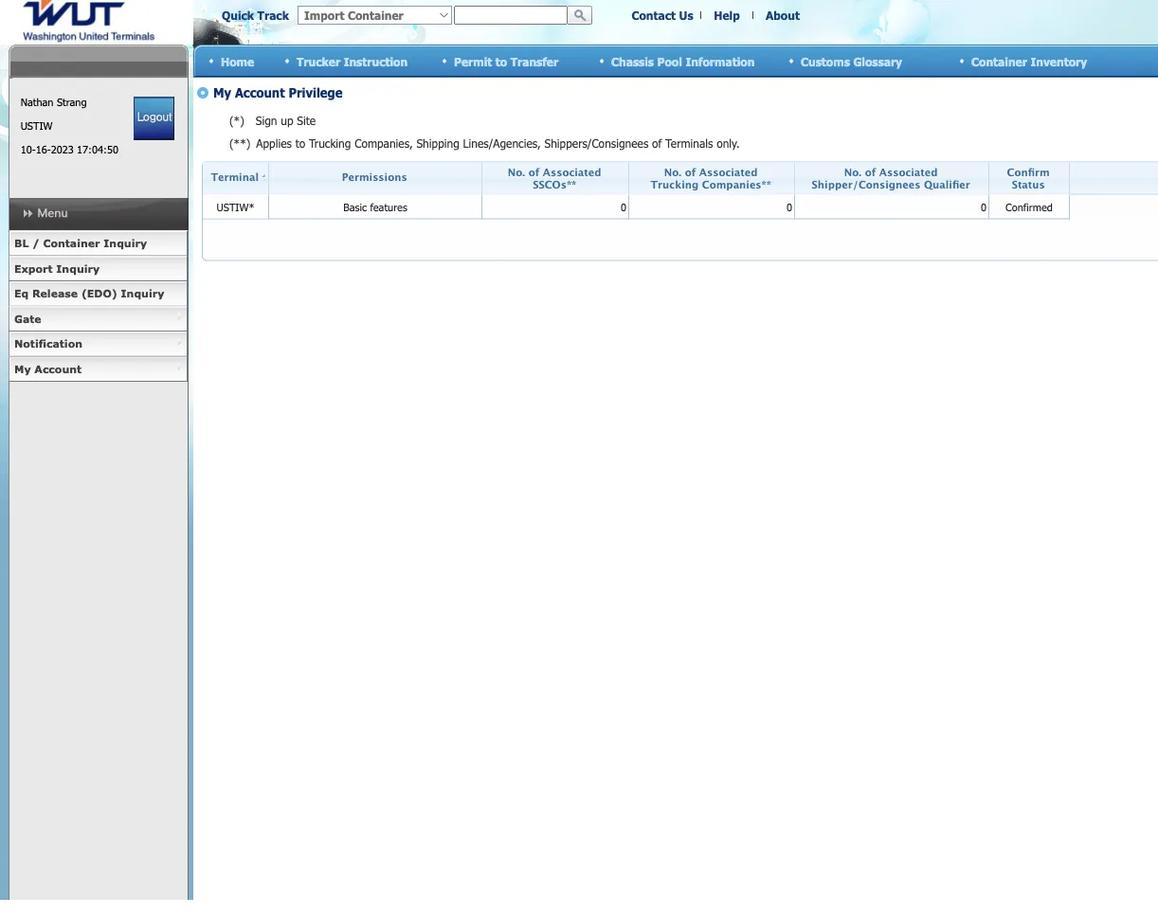 Task type: locate. For each thing, give the bounding box(es) containing it.
inquiry down bl / container inquiry
[[56, 262, 100, 275]]

transfer
[[510, 54, 558, 68]]

ustiw
[[21, 119, 53, 132]]

2 vertical spatial inquiry
[[121, 287, 164, 300]]

container
[[971, 54, 1027, 68], [43, 237, 100, 250]]

to
[[495, 54, 507, 68]]

10-
[[21, 143, 36, 156]]

glossary
[[853, 54, 902, 68]]

inquiry up export inquiry link
[[104, 237, 147, 250]]

bl / container inquiry
[[14, 237, 147, 250]]

quick
[[222, 8, 254, 22]]

home
[[221, 54, 254, 68]]

instruction
[[344, 54, 408, 68]]

2023
[[51, 143, 74, 156]]

container left the inventory
[[971, 54, 1027, 68]]

bl
[[14, 237, 29, 250]]

customs
[[801, 54, 850, 68]]

help link
[[714, 8, 740, 22]]

inquiry right (edo)
[[121, 287, 164, 300]]

inquiry for container
[[104, 237, 147, 250]]

inquiry
[[104, 237, 147, 250], [56, 262, 100, 275], [121, 287, 164, 300]]

my account
[[14, 362, 82, 375]]

1 vertical spatial container
[[43, 237, 100, 250]]

0 vertical spatial inquiry
[[104, 237, 147, 250]]

strang
[[57, 96, 87, 109]]

0 horizontal spatial container
[[43, 237, 100, 250]]

trucker
[[297, 54, 340, 68]]

None text field
[[454, 6, 568, 25]]

0 vertical spatial container
[[971, 54, 1027, 68]]

eq release (edo) inquiry
[[14, 287, 164, 300]]

notification
[[14, 337, 82, 350]]

inquiry inside the bl / container inquiry link
[[104, 237, 147, 250]]

about
[[766, 8, 800, 22]]

container inventory
[[971, 54, 1087, 68]]

16-
[[36, 143, 51, 156]]

chassis pool information
[[611, 54, 755, 68]]

nathan
[[21, 96, 54, 109]]

customs glossary
[[801, 54, 902, 68]]

container up export inquiry
[[43, 237, 100, 250]]

1 vertical spatial inquiry
[[56, 262, 100, 275]]

notification link
[[9, 332, 188, 357]]

/
[[32, 237, 40, 250]]

17:04:50
[[77, 143, 118, 156]]

permit to transfer
[[454, 54, 558, 68]]

inquiry inside eq release (edo) inquiry link
[[121, 287, 164, 300]]

contact us link
[[632, 8, 693, 22]]

eq
[[14, 287, 29, 300]]

export
[[14, 262, 53, 275]]

quick track
[[222, 8, 289, 22]]

1 horizontal spatial container
[[971, 54, 1027, 68]]

nathan strang
[[21, 96, 87, 109]]



Task type: vqa. For each thing, say whether or not it's contained in the screenshot.
Customs
yes



Task type: describe. For each thing, give the bounding box(es) containing it.
contact us
[[632, 8, 693, 22]]

release
[[32, 287, 78, 300]]

contact
[[632, 8, 676, 22]]

chassis
[[611, 54, 654, 68]]

trucker instruction
[[297, 54, 408, 68]]

10-16-2023 17:04:50
[[21, 143, 118, 156]]

eq release (edo) inquiry link
[[9, 281, 188, 307]]

my account link
[[9, 357, 188, 382]]

us
[[679, 8, 693, 22]]

export inquiry
[[14, 262, 100, 275]]

inquiry for (edo)
[[121, 287, 164, 300]]

track
[[257, 8, 289, 22]]

about link
[[766, 8, 800, 22]]

inquiry inside export inquiry link
[[56, 262, 100, 275]]

my
[[14, 362, 31, 375]]

permit
[[454, 54, 492, 68]]

bl / container inquiry link
[[9, 231, 188, 256]]

pool
[[657, 54, 682, 68]]

gate link
[[9, 307, 188, 332]]

export inquiry link
[[9, 256, 188, 281]]

information
[[686, 54, 755, 68]]

inventory
[[1031, 54, 1087, 68]]

help
[[714, 8, 740, 22]]

gate
[[14, 312, 41, 325]]

(edo)
[[81, 287, 117, 300]]

account
[[34, 362, 82, 375]]

login image
[[134, 97, 175, 140]]



